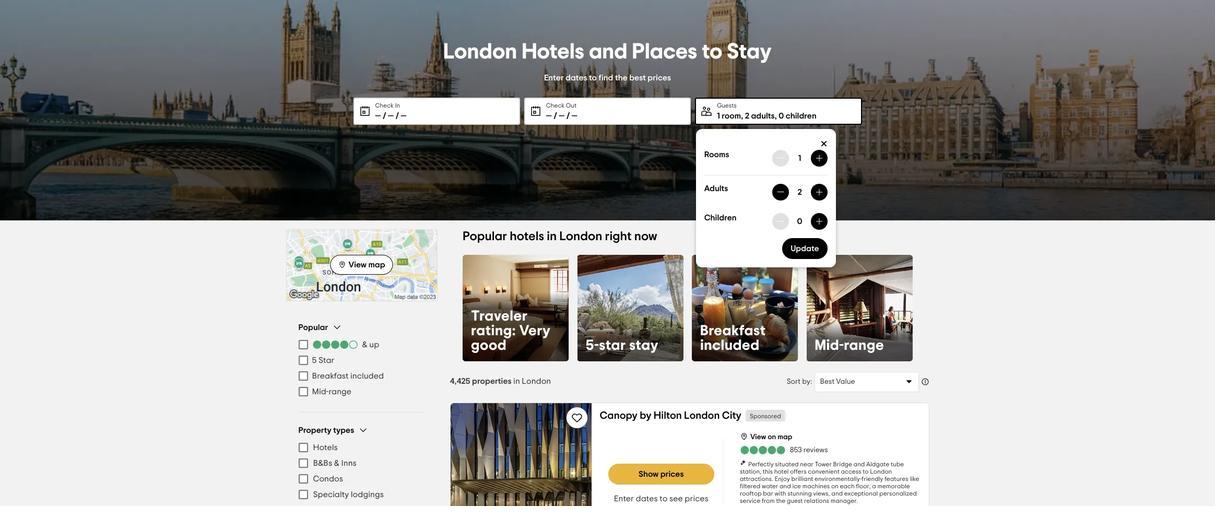 Task type: locate. For each thing, give the bounding box(es) containing it.
1 horizontal spatial 0
[[798, 217, 803, 225]]

1 vertical spatial prices
[[661, 470, 684, 478]]

to left find
[[589, 73, 597, 82]]

access
[[841, 468, 862, 474]]

inns
[[341, 459, 357, 467]]

and
[[589, 40, 628, 62], [854, 461, 865, 467], [780, 483, 791, 489], [832, 490, 843, 496]]

5 — from the left
[[559, 112, 565, 120]]

stay
[[629, 338, 658, 353]]

1 left room
[[717, 112, 720, 120]]

now
[[634, 230, 657, 243]]

view for view map
[[349, 260, 367, 269]]

popular inside group
[[298, 323, 328, 331]]

check out — / — / —
[[546, 102, 578, 120]]

1 , from the left
[[741, 112, 743, 120]]

range
[[844, 338, 884, 353], [329, 388, 352, 396]]

range down the star
[[329, 388, 352, 396]]

set adult count to one less image
[[777, 188, 785, 196]]

1 horizontal spatial map
[[778, 433, 792, 441]]

exterior image
[[450, 403, 591, 506]]

group
[[298, 322, 425, 400], [298, 425, 425, 506]]

popular for popular hotels in london right now
[[462, 230, 507, 243]]

on inside perfectly situated near tower bridge and aldgate tube station, this hotel offers convenient access to london attractions. enjoy brilliant environmentally-friendly features like filtered water and ice machines on each floor, a memorable rooftop bar with stunning views, and exceptional personalized service from the guest relations manager.
[[831, 483, 839, 489]]

0 vertical spatial mid-range
[[815, 338, 884, 353]]

find
[[599, 73, 613, 82]]

prices right show
[[661, 470, 684, 478]]

mid-range up value
[[815, 338, 884, 353]]

hilton
[[654, 410, 682, 421]]

1 vertical spatial 2
[[798, 188, 802, 196]]

853
[[790, 447, 802, 454]]

1 vertical spatial menu
[[298, 440, 425, 502]]

tower
[[815, 461, 832, 467]]

0 horizontal spatial 0
[[779, 112, 784, 120]]

features
[[885, 476, 909, 482]]

853 reviews link
[[740, 445, 828, 455]]

,
[[741, 112, 743, 120], [775, 112, 777, 120]]

specialty
[[313, 490, 349, 499]]

room
[[722, 112, 741, 120]]

0 vertical spatial 2
[[745, 112, 750, 120]]

, left adults
[[741, 112, 743, 120]]

&
[[362, 341, 368, 349], [334, 459, 339, 467]]

hotels
[[510, 230, 544, 243]]

0 horizontal spatial &
[[334, 459, 339, 467]]

0 vertical spatial dates
[[566, 73, 587, 82]]

menu containing hotels
[[298, 440, 425, 502]]

& up
[[362, 341, 379, 349]]

prices
[[648, 73, 671, 82], [661, 470, 684, 478], [685, 494, 709, 503]]

dates down show
[[636, 494, 658, 503]]

included
[[700, 338, 760, 353], [350, 372, 384, 380]]

1 horizontal spatial in
[[547, 230, 557, 243]]

rating:
[[471, 324, 516, 338]]

2 menu from the top
[[298, 440, 425, 502]]

popular
[[462, 230, 507, 243], [298, 323, 328, 331]]

exceptional
[[844, 490, 878, 496]]

1 vertical spatial map
[[778, 433, 792, 441]]

view for view on map
[[751, 433, 766, 441]]

memorable
[[878, 483, 910, 489]]

1 vertical spatial mid-range
[[312, 388, 352, 396]]

1 horizontal spatial included
[[700, 338, 760, 353]]

2
[[745, 112, 750, 120], [798, 188, 802, 196]]

1 vertical spatial group
[[298, 425, 425, 506]]

3 — from the left
[[401, 112, 407, 120]]

1 / from the left
[[383, 112, 386, 120]]

1 vertical spatial hotels
[[313, 443, 338, 452]]

0 horizontal spatial breakfast included
[[312, 372, 384, 380]]

1 check from the left
[[375, 102, 394, 108]]

, left children
[[775, 112, 777, 120]]

0 vertical spatial 1
[[717, 112, 720, 120]]

0 vertical spatial mid-
[[815, 338, 844, 353]]

good
[[471, 338, 506, 353]]

london for 4,425 properties in london
[[522, 377, 551, 385]]

to
[[702, 40, 723, 62], [589, 73, 597, 82], [863, 468, 869, 474], [660, 494, 668, 503]]

right
[[605, 230, 631, 243]]

canopy by hilton london city
[[600, 410, 742, 421]]

check
[[375, 102, 394, 108], [546, 102, 565, 108]]

menu containing & up
[[298, 337, 425, 400]]

0 horizontal spatial view
[[349, 260, 367, 269]]

enter down show prices button on the right bottom of page
[[614, 494, 634, 503]]

1 horizontal spatial the
[[776, 497, 786, 504]]

city
[[722, 410, 742, 421]]

2 , from the left
[[775, 112, 777, 120]]

1 horizontal spatial &
[[362, 341, 368, 349]]

mid-
[[815, 338, 844, 353], [312, 388, 329, 396]]

types
[[333, 426, 354, 434]]

1 menu from the top
[[298, 337, 425, 400]]

mid-range
[[815, 338, 884, 353], [312, 388, 352, 396]]

on
[[768, 433, 776, 441], [831, 483, 839, 489]]

popular hotels in london right now
[[462, 230, 657, 243]]

1 vertical spatial on
[[831, 483, 839, 489]]

0 vertical spatial hotels
[[522, 40, 584, 62]]

environmentally-
[[815, 476, 862, 482]]

853 reviews
[[790, 447, 828, 454]]

0 horizontal spatial dates
[[566, 73, 587, 82]]

traveler
[[471, 309, 527, 324]]

check left in at the top of page
[[375, 102, 394, 108]]

show prices button
[[608, 464, 714, 484]]

breakfast included inside menu
[[312, 372, 384, 380]]

1 horizontal spatial ,
[[775, 112, 777, 120]]

to up the friendly
[[863, 468, 869, 474]]

1 vertical spatial dates
[[636, 494, 658, 503]]

dates up out in the top of the page
[[566, 73, 587, 82]]

0 vertical spatial on
[[768, 433, 776, 441]]

menu for property types
[[298, 440, 425, 502]]

london
[[443, 40, 517, 62], [559, 230, 602, 243], [522, 377, 551, 385], [684, 410, 720, 421], [870, 468, 892, 474]]

0 horizontal spatial range
[[329, 388, 352, 396]]

2 right room
[[745, 112, 750, 120]]

service
[[740, 497, 761, 504]]

4 — from the left
[[546, 112, 552, 120]]

0 vertical spatial view
[[349, 260, 367, 269]]

in right hotels
[[547, 230, 557, 243]]

enter
[[544, 73, 564, 82], [614, 494, 634, 503]]

0 vertical spatial popular
[[462, 230, 507, 243]]

0 horizontal spatial mid-
[[312, 388, 329, 396]]

1 vertical spatial &
[[334, 459, 339, 467]]

/
[[383, 112, 386, 120], [396, 112, 399, 120], [554, 112, 557, 120], [567, 112, 570, 120]]

2 group from the top
[[298, 425, 425, 506]]

from
[[762, 497, 775, 504]]

0 horizontal spatial 1
[[717, 112, 720, 120]]

1 — from the left
[[375, 112, 381, 120]]

prices right see
[[685, 494, 709, 503]]

range up best value "popup button"
[[844, 338, 884, 353]]

set child count to one less image
[[777, 217, 785, 225]]

0 vertical spatial in
[[547, 230, 557, 243]]

views,
[[813, 490, 830, 496]]

0 horizontal spatial on
[[768, 433, 776, 441]]

1 vertical spatial popular
[[298, 323, 328, 331]]

mid-range link
[[806, 255, 913, 361]]

1 group from the top
[[298, 322, 425, 400]]

1 horizontal spatial breakfast included
[[700, 324, 766, 353]]

0 horizontal spatial 2
[[745, 112, 750, 120]]

in right properties
[[513, 377, 520, 385]]

view inside button
[[349, 260, 367, 269]]

very
[[519, 324, 550, 338]]

value
[[836, 378, 855, 385]]

0 vertical spatial range
[[844, 338, 884, 353]]

breakfast included link
[[692, 255, 798, 361]]

traveler rating: very good
[[471, 309, 550, 353]]

aldgate
[[867, 461, 890, 467]]

best
[[629, 73, 646, 82]]

0 horizontal spatial ,
[[741, 112, 743, 120]]

2 check from the left
[[546, 102, 565, 108]]

1 horizontal spatial mid-
[[815, 338, 844, 353]]

1 horizontal spatial dates
[[636, 494, 658, 503]]

0 horizontal spatial breakfast
[[312, 372, 349, 380]]

1 vertical spatial view
[[751, 433, 766, 441]]

on up 5.0 of 5 bubbles. 853 reviews element at the right of the page
[[768, 433, 776, 441]]

0 horizontal spatial check
[[375, 102, 394, 108]]

mid- down the 5 star
[[312, 388, 329, 396]]

popular for popular
[[298, 323, 328, 331]]

1 vertical spatial range
[[329, 388, 352, 396]]

& left up
[[362, 341, 368, 349]]

4,425 properties in london
[[450, 377, 551, 385]]

mid- up best
[[815, 338, 844, 353]]

1 vertical spatial breakfast included
[[312, 372, 384, 380]]

breakfast
[[700, 324, 766, 338], [312, 372, 349, 380]]

like
[[910, 476, 919, 482]]

enter for enter dates to see prices
[[614, 494, 634, 503]]

set child count to one less image
[[815, 217, 824, 225]]

1 vertical spatial enter
[[614, 494, 634, 503]]

0 vertical spatial 0
[[779, 112, 784, 120]]

1 vertical spatial breakfast
[[312, 372, 349, 380]]

london hotels and places to stay
[[443, 40, 772, 62]]

popular left hotels
[[462, 230, 507, 243]]

1 horizontal spatial check
[[546, 102, 565, 108]]

save to a trip image
[[571, 411, 583, 424]]

the right find
[[615, 73, 628, 82]]

0 horizontal spatial mid-range
[[312, 388, 352, 396]]

menu for popular
[[298, 337, 425, 400]]

menu
[[298, 337, 425, 400], [298, 440, 425, 502]]

—
[[375, 112, 381, 120], [388, 112, 394, 120], [401, 112, 407, 120], [546, 112, 552, 120], [559, 112, 565, 120], [572, 112, 578, 120]]

0 vertical spatial the
[[615, 73, 628, 82]]

best value button
[[815, 372, 919, 392]]

0 horizontal spatial popular
[[298, 323, 328, 331]]

the down with
[[776, 497, 786, 504]]

0 vertical spatial group
[[298, 322, 425, 400]]

1 horizontal spatial view
[[751, 433, 766, 441]]

view inside button
[[751, 433, 766, 441]]

group containing property types
[[298, 425, 425, 506]]

mid-range down the star
[[312, 388, 352, 396]]

the inside perfectly situated near tower bridge and aldgate tube station, this hotel offers convenient access to london attractions. enjoy brilliant environmentally-friendly features like filtered water and ice machines on each floor, a memorable rooftop bar with stunning views, and exceptional personalized service from the guest relations manager.
[[776, 497, 786, 504]]

1 horizontal spatial 1
[[799, 154, 802, 162]]

personalized
[[880, 490, 917, 496]]

property types
[[298, 426, 354, 434]]

to left stay
[[702, 40, 723, 62]]

canopy by hilton london city link
[[600, 409, 742, 422]]

1 right set room count to one less 'icon'
[[799, 154, 802, 162]]

machines
[[803, 483, 830, 489]]

to inside perfectly situated near tower bridge and aldgate tube station, this hotel offers convenient access to london attractions. enjoy brilliant environmentally-friendly features like filtered water and ice machines on each floor, a memorable rooftop bar with stunning views, and exceptional personalized service from the guest relations manager.
[[863, 468, 869, 474]]

0 horizontal spatial in
[[513, 377, 520, 385]]

0 horizontal spatial enter
[[544, 73, 564, 82]]

0 horizontal spatial included
[[350, 372, 384, 380]]

& left inns
[[334, 459, 339, 467]]

0 vertical spatial enter
[[544, 73, 564, 82]]

1 horizontal spatial enter
[[614, 494, 634, 503]]

2 left set adult count to one more "icon"
[[798, 188, 802, 196]]

check inside check out — / — / —
[[546, 102, 565, 108]]

check left out in the top of the page
[[546, 102, 565, 108]]

1 horizontal spatial range
[[844, 338, 884, 353]]

check inside check in — / — / —
[[375, 102, 394, 108]]

4.0 of 5 bubbles image
[[312, 341, 358, 349]]

prices inside button
[[661, 470, 684, 478]]

property
[[298, 426, 332, 434]]

0
[[779, 112, 784, 120], [798, 217, 803, 225]]

2 inside guests 1 room , 2 adults , 0 children
[[745, 112, 750, 120]]

0 right set child count to one less image
[[798, 217, 803, 225]]

the
[[615, 73, 628, 82], [776, 497, 786, 504]]

check in — / — / —
[[375, 102, 407, 120]]

0 horizontal spatial map
[[368, 260, 385, 269]]

manager.
[[831, 497, 858, 504]]

1 horizontal spatial breakfast
[[700, 324, 766, 338]]

0 vertical spatial map
[[368, 260, 385, 269]]

on down environmentally-
[[831, 483, 839, 489]]

5.0 of 5 bubbles. 853 reviews element
[[740, 445, 828, 455]]

0 right adults
[[779, 112, 784, 120]]

show prices
[[639, 470, 684, 478]]

to left see
[[660, 494, 668, 503]]

0 horizontal spatial hotels
[[313, 443, 338, 452]]

enter up check out — / — / — on the top
[[544, 73, 564, 82]]

0 vertical spatial &
[[362, 341, 368, 349]]

floor,
[[856, 483, 871, 489]]

in
[[547, 230, 557, 243], [513, 377, 520, 385]]

1 horizontal spatial on
[[831, 483, 839, 489]]

0 vertical spatial included
[[700, 338, 760, 353]]

1 vertical spatial in
[[513, 377, 520, 385]]

1 vertical spatial 1
[[799, 154, 802, 162]]

1 vertical spatial included
[[350, 372, 384, 380]]

0 vertical spatial menu
[[298, 337, 425, 400]]

1 horizontal spatial 2
[[798, 188, 802, 196]]

popular up 4.0 of 5 bubbles image at the left bottom
[[298, 323, 328, 331]]

1 vertical spatial the
[[776, 497, 786, 504]]

prices right best
[[648, 73, 671, 82]]

1 horizontal spatial popular
[[462, 230, 507, 243]]

set rooms to one more image
[[815, 154, 824, 162]]

1 vertical spatial mid-
[[312, 388, 329, 396]]

set adult count to one more image
[[815, 188, 824, 196]]



Task type: describe. For each thing, give the bounding box(es) containing it.
situated
[[775, 461, 799, 467]]

2 — from the left
[[388, 112, 394, 120]]

update button
[[783, 238, 828, 259]]

ice
[[793, 483, 801, 489]]

mid-range inside menu
[[312, 388, 352, 396]]

and down enjoy on the bottom right of the page
[[780, 483, 791, 489]]

1 inside guests 1 room , 2 adults , 0 children
[[717, 112, 720, 120]]

dates for find
[[566, 73, 587, 82]]

enter dates to find the best prices
[[544, 73, 671, 82]]

bridge
[[833, 461, 852, 467]]

children
[[786, 112, 817, 120]]

guest
[[787, 497, 803, 504]]

sort
[[787, 378, 801, 385]]

near
[[800, 461, 814, 467]]

on inside button
[[768, 433, 776, 441]]

perfectly situated near tower bridge and aldgate tube station, this hotel offers convenient access to london attractions. enjoy brilliant environmentally-friendly features like filtered water and ice machines on each floor, a memorable rooftop bar with stunning views, and exceptional personalized service from the guest relations manager. button
[[740, 459, 921, 504]]

attractions.
[[740, 476, 773, 482]]

6 — from the left
[[572, 112, 578, 120]]

and up 'access'
[[854, 461, 865, 467]]

b&bs & inns
[[313, 459, 357, 467]]

with
[[775, 490, 786, 496]]

in for properties
[[513, 377, 520, 385]]

stunning
[[788, 490, 812, 496]]

best
[[820, 378, 835, 385]]

0 vertical spatial prices
[[648, 73, 671, 82]]

3 / from the left
[[554, 112, 557, 120]]

breakfast inside menu
[[312, 372, 349, 380]]

0 inside guests 1 room , 2 adults , 0 children
[[779, 112, 784, 120]]

2 vertical spatial prices
[[685, 494, 709, 503]]

rooms
[[705, 150, 730, 159]]

stay
[[727, 40, 772, 62]]

sponsored
[[750, 413, 781, 419]]

london for popular hotels in london right now
[[559, 230, 602, 243]]

check for check out — / — / —
[[546, 102, 565, 108]]

map inside button
[[368, 260, 385, 269]]

view on map
[[751, 433, 792, 441]]

dates for see
[[636, 494, 658, 503]]

tube
[[891, 461, 904, 467]]

london for canopy by hilton london city
[[684, 410, 720, 421]]

guests 1 room , 2 adults , 0 children
[[717, 102, 817, 120]]

adults
[[705, 184, 729, 192]]

1 horizontal spatial mid-range
[[815, 338, 884, 353]]

see
[[670, 494, 683, 503]]

view on map button
[[740, 430, 792, 442]]

enjoy
[[775, 476, 790, 482]]

map inside button
[[778, 433, 792, 441]]

view map
[[349, 260, 385, 269]]

0 horizontal spatial the
[[615, 73, 628, 82]]

perfectly situated near tower bridge and aldgate tube station, this hotel offers convenient access to london attractions. enjoy brilliant environmentally-friendly features like filtered water and ice machines on each floor, a memorable rooftop bar with stunning views, and exceptional personalized service from the guest relations manager.
[[740, 461, 919, 504]]

mid- inside menu
[[312, 388, 329, 396]]

rooftop
[[740, 490, 762, 496]]

2 / from the left
[[396, 112, 399, 120]]

0 vertical spatial breakfast included
[[700, 324, 766, 353]]

adults
[[751, 112, 775, 120]]

5-star stay link
[[577, 255, 683, 361]]

properties
[[472, 377, 512, 385]]

4 / from the left
[[567, 112, 570, 120]]

× button
[[821, 137, 828, 152]]

water
[[762, 483, 778, 489]]

this
[[763, 468, 773, 474]]

in
[[395, 102, 400, 108]]

853 reviews button
[[740, 445, 828, 455]]

view map button
[[330, 255, 393, 275]]

b&bs
[[313, 459, 332, 467]]

reviews
[[804, 447, 828, 454]]

star
[[319, 356, 335, 365]]

traveler rating: very good link
[[462, 255, 569, 361]]

bar
[[763, 490, 773, 496]]

1 horizontal spatial hotels
[[522, 40, 584, 62]]

hotel
[[774, 468, 789, 474]]

specialty lodgings
[[313, 490, 384, 499]]

and up manager.
[[832, 490, 843, 496]]

a
[[872, 483, 876, 489]]

5
[[312, 356, 317, 365]]

update
[[791, 244, 820, 253]]

out
[[566, 102, 577, 108]]

filtered
[[740, 483, 761, 489]]

friendly
[[862, 476, 883, 482]]

show
[[639, 470, 659, 478]]

best value
[[820, 378, 855, 385]]

group containing popular
[[298, 322, 425, 400]]

and up the enter dates to find the best prices
[[589, 40, 628, 62]]

5 star
[[312, 356, 335, 365]]

brilliant
[[792, 476, 813, 482]]

sort by:
[[787, 378, 812, 385]]

canopy
[[600, 410, 638, 421]]

5-
[[585, 338, 599, 353]]

in for hotels
[[547, 230, 557, 243]]

set room count to one less image
[[777, 154, 785, 162]]

by
[[640, 410, 652, 421]]

places
[[632, 40, 697, 62]]

enter for enter dates to find the best prices
[[544, 73, 564, 82]]

5-star stay
[[585, 338, 658, 353]]

enter dates to see prices
[[614, 494, 709, 503]]

0 vertical spatial breakfast
[[700, 324, 766, 338]]

hotels inside menu
[[313, 443, 338, 452]]

1 vertical spatial 0
[[798, 217, 803, 225]]

check for check in — / — / —
[[375, 102, 394, 108]]

condos
[[313, 475, 343, 483]]

×
[[821, 137, 828, 152]]

guests
[[717, 102, 737, 108]]

each
[[840, 483, 855, 489]]

range inside menu
[[329, 388, 352, 396]]

london inside perfectly situated near tower bridge and aldgate tube station, this hotel offers convenient access to london attractions. enjoy brilliant environmentally-friendly features like filtered water and ice machines on each floor, a memorable rooftop bar with stunning views, and exceptional personalized service from the guest relations manager.
[[870, 468, 892, 474]]



Task type: vqa. For each thing, say whether or not it's contained in the screenshot.
adults
yes



